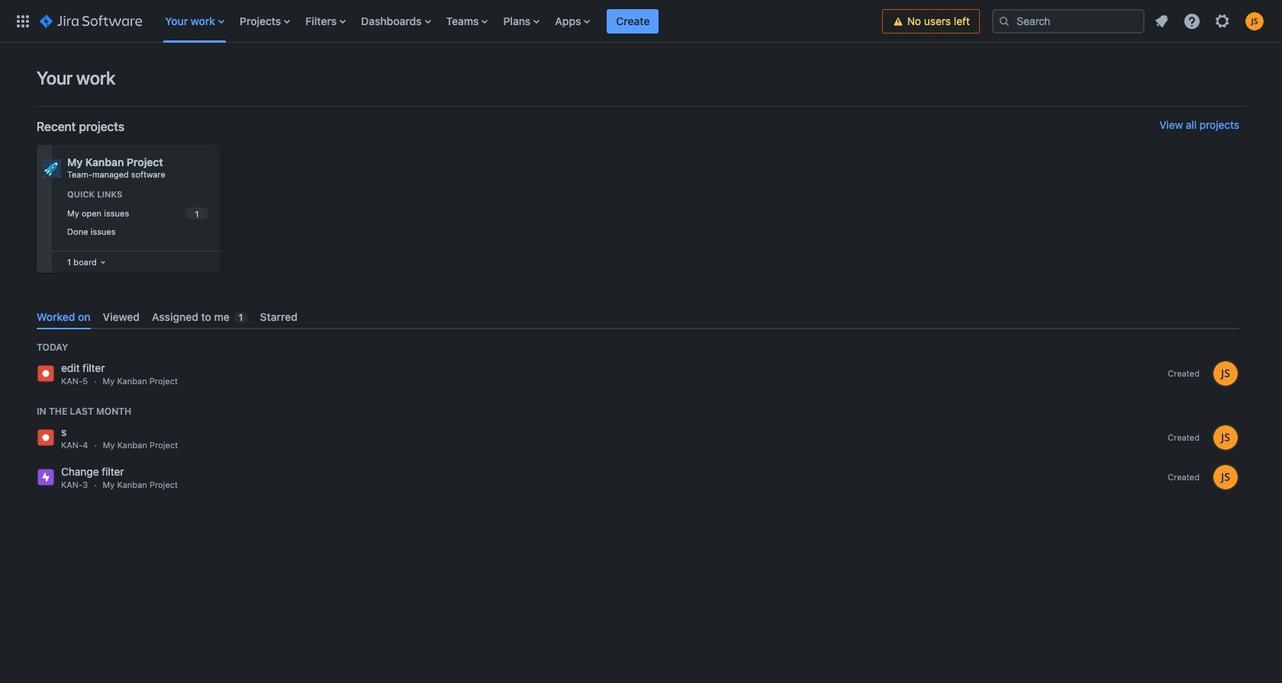 Task type: vqa. For each thing, say whether or not it's contained in the screenshot.
list
yes



Task type: locate. For each thing, give the bounding box(es) containing it.
notifications image
[[1152, 12, 1171, 30]]

list item
[[607, 0, 659, 42]]

list
[[157, 0, 882, 42], [1148, 7, 1273, 35]]

appswitcher icon image
[[14, 12, 32, 30]]

tab list
[[31, 304, 1245, 330]]

banner
[[0, 0, 1282, 43]]

None search field
[[992, 9, 1145, 33]]

settings image
[[1213, 12, 1232, 30]]

jira software image
[[40, 12, 142, 30], [40, 12, 142, 30]]



Task type: describe. For each thing, give the bounding box(es) containing it.
help image
[[1183, 12, 1201, 30]]

0 horizontal spatial list
[[157, 0, 882, 42]]

Search field
[[992, 9, 1145, 33]]

primary element
[[9, 0, 882, 42]]

1 horizontal spatial list
[[1148, 7, 1273, 35]]

search image
[[998, 15, 1010, 27]]

your profile and settings image
[[1245, 12, 1264, 30]]

board image
[[97, 256, 109, 269]]



